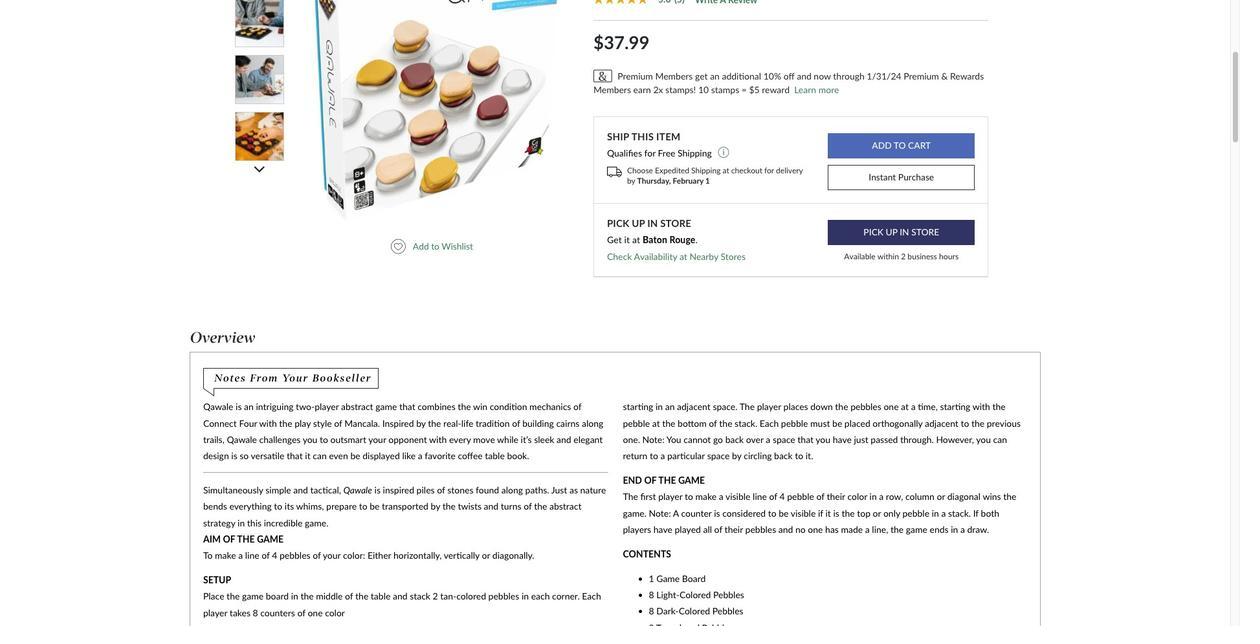 Task type: vqa. For each thing, say whether or not it's contained in the screenshot.
bottom Children's
no



Task type: describe. For each thing, give the bounding box(es) containing it.
=
[[742, 84, 747, 95]]

to right add
[[431, 241, 440, 252]]

opponent
[[389, 434, 427, 445]]

instant purchase
[[869, 172, 935, 183]]

outsmart
[[331, 434, 366, 445]]

twists
[[458, 501, 482, 512]]

2 vertical spatial at
[[680, 251, 688, 262]]

learn
[[795, 84, 817, 95]]

1 vertical spatial pebbles
[[713, 606, 744, 617]]

inspired
[[383, 485, 414, 496]]

top
[[858, 508, 871, 519]]

win
[[473, 402, 488, 413]]

be inside 'end of the game the first player to make a visible line of 4 pebble of their color in a row, column or diagonal wins the game. note: a counter is considered to be visible if it is the top or only pebble in a stack. if both players have played all of their pebbles and no one has made a line, the game ends in a draw.'
[[779, 508, 789, 519]]

the left the play
[[279, 418, 292, 429]]

real-
[[444, 418, 462, 429]]

of inside 'end of the game the first player to make a visible line of 4 pebble of their color in a row, column or diagonal wins the game. note: a counter is considered to be visible if it is the top or only pebble in a stack. if both players have played all of their pebbles and no one has made a line, the game ends in a draw.'
[[645, 475, 657, 486]]

note:
[[649, 508, 671, 519]]

a up considered on the right of the page
[[719, 492, 724, 503]]

add
[[413, 241, 429, 252]]

for inside choose expedited shipping at checkout for delivery by
[[765, 165, 774, 175]]

player inside 'end of the game the first player to make a visible line of 4 pebble of their color in a row, column or diagonal wins the game. note: a counter is considered to be visible if it is the top or only pebble in a stack. if both players have played all of their pebbles and no one has made a line, the game ends in a draw.'
[[659, 492, 683, 503]]

a left draw.
[[961, 524, 965, 535]]

instant purchase button
[[828, 165, 976, 190]]

the left win
[[458, 402, 471, 413]]

it inside 'end of the game the first player to make a visible line of 4 pebble of their color in a row, column or diagonal wins the game. note: a counter is considered to be visible if it is the top or only pebble in a stack. if both players have played all of their pebbles and no one has made a line, the game ends in a draw.'
[[826, 508, 831, 519]]

and inside 'end of the game the first player to make a visible line of 4 pebble of their color in a row, column or diagonal wins the game. note: a counter is considered to be visible if it is the top or only pebble in a stack. if both players have played all of their pebbles and no one has made a line, the game ends in a draw.'
[[779, 524, 794, 535]]

in up top
[[870, 492, 877, 503]]

this
[[632, 131, 654, 143]]

setup
[[203, 575, 231, 586]]

1 vertical spatial or
[[873, 508, 882, 519]]

ends
[[930, 524, 949, 535]]

expedited
[[655, 165, 690, 175]]

in up the ends
[[932, 508, 939, 519]]

connect
[[203, 418, 237, 429]]

whims,
[[296, 501, 324, 512]]

the left middle
[[301, 591, 314, 602]]

in
[[648, 218, 658, 229]]

vertically
[[444, 550, 480, 561]]

add to wishlist link
[[391, 240, 479, 254]]

four
[[239, 418, 257, 429]]

it's
[[521, 434, 532, 445]]

to right considered on the right of the page
[[769, 508, 777, 519]]

counter
[[681, 508, 712, 519]]

.
[[696, 234, 698, 245]]

nearby stores
[[690, 251, 746, 262]]

$37.99
[[594, 31, 654, 53]]

is right if
[[834, 508, 840, 519]]

your inside is inspired piles of stones found along paths. just as nature bends everything to its whims, prepare to be transported by the twists and turns of the abstract strategy in this incredible game. aim of the game to make a line of 4 pebbles of your color: either horizontally, vertically or diagonally.
[[323, 550, 341, 561]]

delivery
[[776, 165, 803, 175]]

mancala.
[[345, 418, 380, 429]]

a inside is inspired piles of stones found along paths. just as nature bends everything to its whims, prepare to be transported by the twists and turns of the abstract strategy in this incredible game. aim of the game to make a line of 4 pebbles of your color: either horizontally, vertically or diagonally.
[[238, 550, 243, 561]]

board
[[682, 574, 706, 585]]

1 premium from the left
[[618, 71, 653, 82]]

so
[[240, 451, 249, 462]]

0 vertical spatial with
[[259, 418, 277, 429]]

takes
[[230, 608, 251, 619]]

building
[[523, 418, 554, 429]]

played
[[675, 524, 701, 535]]

1 horizontal spatial with
[[429, 434, 447, 445]]

bookseller
[[313, 372, 372, 385]]

in inside is inspired piles of stones found along paths. just as nature bends everything to its whims, prepare to be transported by the twists and turns of the abstract strategy in this incredible game. aim of the game to make a line of 4 pebbles of your color: either horizontally, vertically or diagonally.
[[238, 518, 245, 529]]

pebbles inside 'end of the game the first player to make a visible line of 4 pebble of their color in a row, column or diagonal wins the game. note: a counter is considered to be visible if it is the top or only pebble in a stack. if both players have played all of their pebbles and no one has made a line, the game ends in a draw.'
[[746, 524, 777, 535]]

0 vertical spatial or
[[937, 492, 946, 503]]

game inside is inspired piles of stones found along paths. just as nature bends everything to its whims, prepare to be transported by the twists and turns of the abstract strategy in this incredible game. aim of the game to make a line of 4 pebbles of your color: either horizontally, vertically or diagonally.
[[257, 534, 284, 545]]

while
[[497, 434, 519, 445]]

alternative view 4 of qawale (b&n game of the month) image
[[224, 112, 296, 160]]

a left stack.
[[942, 508, 946, 519]]

combines
[[418, 402, 456, 413]]

game inside 'end of the game the first player to make a visible line of 4 pebble of their color in a row, column or diagonal wins the game. note: a counter is considered to be visible if it is the top or only pebble in a stack. if both players have played all of their pebbles and no one has made a line, the game ends in a draw.'
[[906, 524, 928, 535]]

line inside is inspired piles of stones found along paths. just as nature bends everything to its whims, prepare to be transported by the twists and turns of the abstract strategy in this incredible game. aim of the game to make a line of 4 pebbles of your color: either horizontally, vertically or diagonally.
[[245, 550, 259, 561]]

0 horizontal spatial visible
[[726, 492, 751, 503]]

table inside qawale is an intriguing two-player abstract game that combines the win condition mechanics of connect four with the play style of mancala. inspired by the real-life tradition of building cairns along trails, qawale challenges you to outsmart your opponent with every move while it's sleek and elegant design is so versatile that it can even be displayed like a favorite coffee table book.
[[485, 451, 505, 462]]

a left line,
[[866, 524, 870, 535]]

one inside setup place the game board in the middle of the table and stack 2 tan-colored pebbles in each corner. each player takes 8 counters of one color
[[308, 608, 323, 619]]

to
[[203, 550, 213, 561]]

1 horizontal spatial visible
[[791, 508, 816, 519]]

get
[[607, 234, 622, 245]]

along inside qawale is an intriguing two-player abstract game that combines the win condition mechanics of connect four with the play style of mancala. inspired by the real-life tradition of building cairns along trails, qawale challenges you to outsmart your opponent with every move while it's sleek and elegant design is so versatile that it can even be displayed like a favorite coffee table book.
[[582, 418, 604, 429]]

end of the game the first player to make a visible line of 4 pebble of their color in a row, column or diagonal wins the game. note: a counter is considered to be visible if it is the top or only pebble in a stack. if both players have played all of their pebbles and no one has made a line, the game ends in a draw.
[[623, 475, 1017, 535]]

qualifies
[[607, 148, 642, 159]]

and up whims,
[[294, 485, 308, 496]]

strategy
[[203, 518, 235, 529]]

is up four
[[236, 402, 242, 413]]

inspired
[[382, 418, 414, 429]]

1 vertical spatial pebble
[[903, 508, 930, 519]]

play
[[295, 418, 311, 429]]

qawale (b&n game of the month) image
[[312, 0, 561, 222]]

1 vertical spatial colored
[[679, 606, 710, 617]]

0 vertical spatial pebbles
[[714, 590, 745, 601]]

premium members get an additional 10% off and now through 1/31/24 premium & rewards members earn 2x stamps! 10 stamps = $5 reward
[[594, 71, 984, 95]]

a inside qawale is an intriguing two-player abstract game that combines the win condition mechanics of connect four with the play style of mancala. inspired by the real-life tradition of building cairns along trails, qawale challenges you to outsmart your opponent with every move while it's sleek and elegant design is so versatile that it can even be displayed like a favorite coffee table book.
[[418, 451, 423, 462]]

the inside is inspired piles of stones found along paths. just as nature bends everything to its whims, prepare to be transported by the twists and turns of the abstract strategy in this incredible game. aim of the game to make a line of 4 pebbles of your color: either horizontally, vertically or diagonally.
[[237, 534, 255, 545]]

in right the ends
[[951, 524, 959, 535]]

table inside setup place the game board in the middle of the table and stack 2 tan-colored pebbles in each corner. each player takes 8 counters of one color
[[371, 591, 391, 602]]

0 vertical spatial their
[[827, 492, 846, 503]]

each
[[582, 591, 601, 602]]

game inside setup place the game board in the middle of the table and stack 2 tan-colored pebbles in each corner. each player takes 8 counters of one color
[[242, 591, 264, 602]]

an inside qawale is an intriguing two-player abstract game that combines the win condition mechanics of connect four with the play style of mancala. inspired by the real-life tradition of building cairns along trails, qawale challenges you to outsmart your opponent with every move while it's sleek and elegant design is so versatile that it can even be displayed like a favorite coffee table book.
[[244, 402, 254, 413]]

displayed
[[363, 451, 400, 462]]

and inside qawale is an intriguing two-player abstract game that combines the win condition mechanics of connect four with the play style of mancala. inspired by the real-life tradition of building cairns along trails, qawale challenges you to outsmart your opponent with every move while it's sleek and elegant design is so versatile that it can even be displayed like a favorite coffee table book.
[[557, 434, 572, 445]]

from
[[250, 372, 279, 385]]

horizontally,
[[394, 550, 442, 561]]

for inside ship this item qualifies for free shipping
[[645, 148, 656, 159]]

corner.
[[552, 591, 580, 602]]

to up counter
[[685, 492, 694, 503]]

tradition
[[476, 418, 510, 429]]

up
[[632, 218, 645, 229]]

0 vertical spatial members
[[656, 71, 693, 82]]

end
[[623, 475, 642, 486]]

column
[[906, 492, 935, 503]]

color inside setup place the game board in the middle of the table and stack 2 tan-colored pebbles in each corner. each player takes 8 counters of one color
[[325, 608, 345, 619]]

and inside is inspired piles of stones found along paths. just as nature bends everything to its whims, prepare to be transported by the twists and turns of the abstract strategy in this incredible game. aim of the game to make a line of 4 pebbles of your color: either horizontally, vertically or diagonally.
[[484, 501, 499, 512]]

have
[[654, 524, 673, 535]]

in left 'each'
[[522, 591, 529, 602]]

the down paths. on the bottom left of the page
[[534, 501, 547, 512]]

2 vertical spatial qawale
[[344, 485, 372, 496]]

game inside qawale is an intriguing two-player abstract game that combines the win condition mechanics of connect four with the play style of mancala. inspired by the real-life tradition of building cairns along trails, qawale challenges you to outsmart your opponent with every move while it's sleek and elegant design is so versatile that it can even be displayed like a favorite coffee table book.
[[376, 402, 397, 413]]

an inside "premium members get an additional 10% off and now through 1/31/24 premium & rewards members earn 2x stamps! 10 stamps = $5 reward"
[[710, 71, 720, 82]]

as
[[570, 485, 578, 496]]

color inside 'end of the game the first player to make a visible line of 4 pebble of their color in a row, column or diagonal wins the game. note: a counter is considered to be visible if it is the top or only pebble in a stack. if both players have played all of their pebbles and no one has made a line, the game ends in a draw.'
[[848, 492, 868, 503]]

is left the so
[[231, 451, 237, 462]]

simultaneously simple and tactical, qawale
[[203, 485, 372, 496]]

at inside choose expedited shipping at checkout for delivery by
[[723, 165, 730, 175]]

elegant
[[574, 434, 603, 445]]

check availability at nearby stores link
[[607, 251, 746, 262]]

1 horizontal spatial that
[[399, 402, 416, 413]]

stamps
[[711, 84, 740, 95]]

along inside is inspired piles of stones found along paths. just as nature bends everything to its whims, prepare to be transported by the twists and turns of the abstract strategy in this incredible game. aim of the game to make a line of 4 pebbles of your color: either horizontally, vertically or diagonally.
[[502, 485, 523, 496]]

0 vertical spatial colored
[[680, 590, 711, 601]]

transported
[[382, 501, 429, 512]]

availability
[[634, 251, 678, 262]]

0 vertical spatial qawale
[[203, 402, 233, 413]]

item
[[657, 131, 681, 143]]

1 vertical spatial qawale
[[227, 434, 257, 445]]

rewards
[[951, 71, 984, 82]]

by inside is inspired piles of stones found along paths. just as nature bends everything to its whims, prepare to be transported by the twists and turns of the abstract strategy in this incredible game. aim of the game to make a line of 4 pebbles of your color: either horizontally, vertically or diagonally.
[[431, 501, 440, 512]]

1 vertical spatial their
[[725, 524, 743, 535]]

contents
[[623, 549, 671, 560]]

incredible
[[264, 518, 303, 529]]

0 horizontal spatial pebble
[[788, 492, 815, 503]]

it inside qawale is an intriguing two-player abstract game that combines the win condition mechanics of connect four with the play style of mancala. inspired by the real-life tradition of building cairns along trails, qawale challenges you to outsmart your opponent with every move while it's sleek and elegant design is so versatile that it can even be displayed like a favorite coffee table book.
[[305, 451, 311, 462]]

game
[[657, 574, 680, 585]]

your
[[282, 372, 309, 385]]

10%
[[764, 71, 782, 82]]

to inside qawale is an intriguing two-player abstract game that combines the win condition mechanics of connect four with the play style of mancala. inspired by the real-life tradition of building cairns along trails, qawale challenges you to outsmart your opponent with every move while it's sleek and elegant design is so versatile that it can even be displayed like a favorite coffee table book.
[[320, 434, 328, 445]]

in right board
[[291, 591, 298, 602]]

add to wishlist
[[413, 241, 473, 252]]

rouge
[[670, 234, 696, 245]]

is inside is inspired piles of stones found along paths. just as nature bends everything to its whims, prepare to be transported by the twists and turns of the abstract strategy in this incredible game. aim of the game to make a line of 4 pebbles of your color: either horizontally, vertically or diagonally.
[[375, 485, 381, 496]]



Task type: locate. For each thing, give the bounding box(es) containing it.
2 right within
[[901, 252, 906, 262]]

make
[[696, 492, 717, 503], [215, 550, 236, 561]]

None submit
[[828, 134, 976, 159], [828, 220, 976, 246], [828, 134, 976, 159], [828, 220, 976, 246]]

pick up in store get it at baton rouge . check availability at nearby stores
[[607, 218, 746, 262]]

the right middle
[[356, 591, 369, 602]]

1 horizontal spatial 4
[[780, 492, 785, 503]]

1 vertical spatial members
[[594, 84, 631, 95]]

0 horizontal spatial game.
[[305, 518, 329, 529]]

one down middle
[[308, 608, 323, 619]]

the up note:
[[659, 475, 676, 486]]

of inside is inspired piles of stones found along paths. just as nature bends everything to its whims, prepare to be transported by the twists and turns of the abstract strategy in this incredible game. aim of the game to make a line of 4 pebbles of your color: either horizontally, vertically or diagonally.
[[223, 534, 235, 545]]

pebbles right dark-
[[713, 606, 744, 617]]

game left the ends
[[906, 524, 928, 535]]

1 horizontal spatial or
[[873, 508, 882, 519]]

in left this
[[238, 518, 245, 529]]

0 vertical spatial table
[[485, 451, 505, 462]]

each
[[531, 591, 550, 602]]

by inside qawale is an intriguing two-player abstract game that combines the win condition mechanics of connect four with the play style of mancala. inspired by the real-life tradition of building cairns along trails, qawale challenges you to outsmart your opponent with every move while it's sleek and elegant design is so versatile that it can even be displayed like a favorite coffee table book.
[[416, 418, 426, 429]]

even
[[329, 451, 348, 462]]

or right vertically
[[482, 550, 490, 561]]

table down move
[[485, 451, 505, 462]]

0 horizontal spatial with
[[259, 418, 277, 429]]

to right you
[[320, 434, 328, 445]]

0 horizontal spatial abstract
[[341, 402, 373, 413]]

1 horizontal spatial one
[[808, 524, 823, 535]]

challenges
[[259, 434, 301, 445]]

mechanics
[[530, 402, 571, 413]]

or right top
[[873, 508, 882, 519]]

0 horizontal spatial premium
[[618, 71, 653, 82]]

considered
[[723, 508, 766, 519]]

of
[[574, 402, 582, 413], [334, 418, 342, 429], [512, 418, 520, 429], [437, 485, 445, 496], [770, 492, 778, 503], [817, 492, 825, 503], [524, 501, 532, 512], [715, 524, 723, 535], [262, 550, 270, 561], [313, 550, 321, 561], [345, 591, 353, 602], [297, 608, 306, 619]]

colored
[[680, 590, 711, 601], [679, 606, 710, 617]]

with up favorite
[[429, 434, 447, 445]]

alternative view 2 of qawale (b&n game of the month) image
[[224, 0, 296, 47]]

abstract inside is inspired piles of stones found along paths. just as nature bends everything to its whims, prepare to be transported by the twists and turns of the abstract strategy in this incredible game. aim of the game to make a line of 4 pebbles of your color: either horizontally, vertically or diagonally.
[[550, 501, 582, 512]]

the right line,
[[891, 524, 904, 535]]

1 horizontal spatial 1
[[706, 176, 710, 186]]

table
[[485, 451, 505, 462], [371, 591, 391, 602]]

pebbles right light-
[[714, 590, 745, 601]]

game. inside 'end of the game the first player to make a visible line of 4 pebble of their color in a row, column or diagonal wins the game. note: a counter is considered to be visible if it is the top or only pebble in a stack. if both players have played all of their pebbles and no one has made a line, the game ends in a draw.'
[[623, 508, 647, 519]]

be inside qawale is an intriguing two-player abstract game that combines the win condition mechanics of connect four with the play style of mancala. inspired by the real-life tradition of building cairns along trails, qawale challenges you to outsmart your opponent with every move while it's sleek and elegant design is so versatile that it can even be displayed like a favorite coffee table book.
[[351, 451, 360, 462]]

2 horizontal spatial at
[[723, 165, 730, 175]]

0 horizontal spatial game
[[257, 534, 284, 545]]

members left earn on the right of the page
[[594, 84, 631, 95]]

pebbles down considered on the right of the page
[[746, 524, 777, 535]]

your up displayed
[[369, 434, 386, 445]]

0 vertical spatial make
[[696, 492, 717, 503]]

pebbles right colored
[[489, 591, 520, 602]]

shipping inside ship this item qualifies for free shipping
[[678, 148, 712, 159]]

0 vertical spatial 4
[[780, 492, 785, 503]]

game.
[[623, 508, 647, 519], [305, 518, 329, 529]]

1 vertical spatial line
[[245, 550, 259, 561]]

abstract down "just"
[[550, 501, 582, 512]]

0 horizontal spatial be
[[351, 451, 360, 462]]

1 vertical spatial shipping
[[692, 165, 721, 175]]

of
[[645, 475, 657, 486], [223, 534, 235, 545]]

condition
[[490, 402, 527, 413]]

2 vertical spatial it
[[826, 508, 831, 519]]

1 vertical spatial along
[[502, 485, 523, 496]]

shipping up february on the right top of page
[[692, 165, 721, 175]]

only
[[884, 508, 901, 519]]

that up inspired
[[399, 402, 416, 413]]

by down piles
[[431, 501, 440, 512]]

be inside is inspired piles of stones found along paths. just as nature bends everything to its whims, prepare to be transported by the twists and turns of the abstract strategy in this incredible game. aim of the game to make a line of 4 pebbles of your color: either horizontally, vertically or diagonally.
[[370, 501, 380, 512]]

qawale up the prepare
[[344, 485, 372, 496]]

every
[[449, 434, 471, 445]]

to
[[431, 241, 440, 252], [320, 434, 328, 445], [685, 492, 694, 503], [274, 501, 282, 512], [359, 501, 368, 512], [769, 508, 777, 519]]

in
[[870, 492, 877, 503], [932, 508, 939, 519], [238, 518, 245, 529], [951, 524, 959, 535], [291, 591, 298, 602], [522, 591, 529, 602]]

1 vertical spatial player
[[659, 492, 683, 503]]

1 vertical spatial with
[[429, 434, 447, 445]]

of up first
[[645, 475, 657, 486]]

0 horizontal spatial that
[[287, 451, 303, 462]]

pebbles
[[714, 590, 745, 601], [713, 606, 744, 617]]

10
[[699, 84, 709, 95]]

1 horizontal spatial game.
[[623, 508, 647, 519]]

notes
[[214, 372, 246, 385]]

line inside 'end of the game the first player to make a visible line of 4 pebble of their color in a row, column or diagonal wins the game. note: a counter is considered to be visible if it is the top or only pebble in a stack. if both players have played all of their pebbles and no one has made a line, the game ends in a draw.'
[[753, 492, 767, 503]]

the right the "wins"
[[1004, 492, 1017, 503]]

aim
[[203, 534, 221, 545]]

for left free
[[645, 148, 656, 159]]

game up inspired
[[376, 402, 397, 413]]

0 horizontal spatial table
[[371, 591, 391, 602]]

off
[[784, 71, 795, 82]]

1 vertical spatial one
[[308, 608, 323, 619]]

within
[[878, 252, 899, 262]]

an up four
[[244, 402, 254, 413]]

to left its
[[274, 501, 282, 512]]

1 vertical spatial color
[[325, 608, 345, 619]]

1 horizontal spatial at
[[680, 251, 688, 262]]

for
[[645, 148, 656, 159], [765, 165, 774, 175]]

0 horizontal spatial 2
[[433, 591, 438, 602]]

by inside choose expedited shipping at checkout for delivery by
[[627, 176, 636, 186]]

2 vertical spatial game
[[242, 591, 264, 602]]

8 right takes
[[253, 608, 258, 619]]

with
[[259, 418, 277, 429], [429, 434, 447, 445]]

abstract inside qawale is an intriguing two-player abstract game that combines the win condition mechanics of connect four with the play style of mancala. inspired by the real-life tradition of building cairns along trails, qawale challenges you to outsmart your opponent with every move while it's sleek and elegant design is so versatile that it can even be displayed like a favorite coffee table book.
[[341, 402, 373, 413]]

nature
[[581, 485, 606, 496]]

be left if
[[779, 508, 789, 519]]

game inside 'end of the game the first player to make a visible line of 4 pebble of their color in a row, column or diagonal wins the game. note: a counter is considered to be visible if it is the top or only pebble in a stack. if both players have played all of their pebbles and no one has made a line, the game ends in a draw.'
[[679, 475, 705, 486]]

0 vertical spatial of
[[645, 475, 657, 486]]

make inside 'end of the game the first player to make a visible line of 4 pebble of their color in a row, column or diagonal wins the game. note: a counter is considered to be visible if it is the top or only pebble in a stack. if both players have played all of their pebbles and no one has made a line, the game ends in a draw.'
[[696, 492, 717, 503]]

a right to
[[238, 550, 243, 561]]

place
[[203, 591, 224, 602]]

game down incredible
[[257, 534, 284, 545]]

0 vertical spatial abstract
[[341, 402, 373, 413]]

qawale up the so
[[227, 434, 257, 445]]

and inside setup place the game board in the middle of the table and stack 2 tan-colored pebbles in each corner. each player takes 8 counters of one color
[[393, 591, 408, 602]]

game. inside is inspired piles of stones found along paths. just as nature bends everything to its whims, prepare to be transported by the twists and turns of the abstract strategy in this incredible game. aim of the game to make a line of 4 pebbles of your color: either horizontally, vertically or diagonally.
[[305, 518, 329, 529]]

1 vertical spatial at
[[633, 234, 641, 245]]

0 vertical spatial an
[[710, 71, 720, 82]]

0 horizontal spatial the
[[237, 534, 255, 545]]

0 vertical spatial pebble
[[788, 492, 815, 503]]

choose
[[627, 165, 653, 175]]

1 vertical spatial for
[[765, 165, 774, 175]]

the left top
[[842, 508, 855, 519]]

row,
[[886, 492, 904, 503]]

1 horizontal spatial be
[[370, 501, 380, 512]]

paths.
[[526, 485, 549, 496]]

if
[[974, 508, 979, 519]]

1 horizontal spatial color
[[848, 492, 868, 503]]

player inside setup place the game board in the middle of the table and stack 2 tan-colored pebbles in each corner. each player takes 8 counters of one color
[[203, 608, 227, 619]]

and up learn on the right top
[[797, 71, 812, 82]]

0 horizontal spatial make
[[215, 550, 236, 561]]

purchase
[[899, 172, 935, 183]]

0 horizontal spatial line
[[245, 550, 259, 561]]

piles
[[417, 485, 435, 496]]

tactical,
[[310, 485, 341, 496]]

an right the get
[[710, 71, 720, 82]]

line down this
[[245, 550, 259, 561]]

1 horizontal spatial an
[[710, 71, 720, 82]]

one inside 'end of the game the first player to make a visible line of 4 pebble of their color in a row, column or diagonal wins the game. note: a counter is considered to be visible if it is the top or only pebble in a stack. if both players have played all of their pebbles and no one has made a line, the game ends in a draw.'
[[808, 524, 823, 535]]

0 horizontal spatial game
[[242, 591, 264, 602]]

1 horizontal spatial of
[[645, 475, 657, 486]]

&
[[942, 71, 948, 82]]

0 vertical spatial shipping
[[678, 148, 712, 159]]

8 left light-
[[649, 590, 654, 601]]

0 vertical spatial one
[[808, 524, 823, 535]]

by up opponent
[[416, 418, 426, 429]]

a
[[673, 508, 679, 519]]

the inside 'end of the game the first player to make a visible line of 4 pebble of their color in a row, column or diagonal wins the game. note: a counter is considered to be visible if it is the top or only pebble in a stack. if both players have played all of their pebbles and no one has made a line, the game ends in a draw.'
[[659, 475, 676, 486]]

their up has
[[827, 492, 846, 503]]

and down found
[[484, 501, 499, 512]]

diagonally.
[[493, 550, 535, 561]]

that down challenges
[[287, 451, 303, 462]]

pebble up the "no" on the right of the page
[[788, 492, 815, 503]]

a
[[418, 451, 423, 462], [719, 492, 724, 503], [880, 492, 884, 503], [942, 508, 946, 519], [866, 524, 870, 535], [961, 524, 965, 535], [238, 550, 243, 561]]

4 inside 'end of the game the first player to make a visible line of 4 pebble of their color in a row, column or diagonal wins the game. note: a counter is considered to be visible if it is the top or only pebble in a stack. if both players have played all of their pebbles and no one has made a line, the game ends in a draw.'
[[780, 492, 785, 503]]

found
[[476, 485, 499, 496]]

premium up earn on the right of the page
[[618, 71, 653, 82]]

along up turns
[[502, 485, 523, 496]]

trails,
[[203, 434, 225, 445]]

at
[[723, 165, 730, 175], [633, 234, 641, 245], [680, 251, 688, 262]]

0 vertical spatial line
[[753, 492, 767, 503]]

or right column
[[937, 492, 946, 503]]

table left stack
[[371, 591, 391, 602]]

or inside is inspired piles of stones found along paths. just as nature bends everything to its whims, prepare to be transported by the twists and turns of the abstract strategy in this incredible game. aim of the game to make a line of 4 pebbles of your color: either horizontally, vertically or diagonally.
[[482, 550, 490, 561]]

0 horizontal spatial one
[[308, 608, 323, 619]]

2
[[901, 252, 906, 262], [433, 591, 438, 602]]

is right counter
[[714, 508, 720, 519]]

first
[[641, 492, 656, 503]]

visible up considered on the right of the page
[[726, 492, 751, 503]]

both
[[981, 508, 1000, 519]]

just
[[552, 485, 567, 496]]

style
[[313, 418, 332, 429]]

through
[[834, 71, 865, 82]]

counters
[[261, 608, 295, 619]]

game. up players
[[623, 508, 647, 519]]

2 vertical spatial by
[[431, 501, 440, 512]]

1 horizontal spatial game
[[679, 475, 705, 486]]

design
[[203, 451, 229, 462]]

a right like
[[418, 451, 423, 462]]

qawale is an intriguing two-player abstract game that combines the win condition mechanics of connect four with the play style of mancala. inspired by the real-life tradition of building cairns along trails, qawale challenges you to outsmart your opponent with every move while it's sleek and elegant design is so versatile that it can even be displayed like a favorite coffee table book.
[[203, 402, 604, 462]]

1 horizontal spatial members
[[656, 71, 693, 82]]

1 vertical spatial game
[[906, 524, 928, 535]]

the down 'stones'
[[443, 501, 456, 512]]

1 vertical spatial abstract
[[550, 501, 582, 512]]

colored down light-
[[679, 606, 710, 617]]

1 vertical spatial by
[[416, 418, 426, 429]]

is left inspired
[[375, 485, 381, 496]]

by down choose
[[627, 176, 636, 186]]

0 vertical spatial for
[[645, 148, 656, 159]]

0 vertical spatial game
[[376, 402, 397, 413]]

1 horizontal spatial pebble
[[903, 508, 930, 519]]

reward
[[762, 84, 790, 95]]

pebbles down incredible
[[280, 550, 311, 561]]

player inside qawale is an intriguing two-player abstract game that combines the win condition mechanics of connect four with the play style of mancala. inspired by the real-life tradition of building cairns along trails, qawale challenges you to outsmart your opponent with every move while it's sleek and elegant design is so versatile that it can even be displayed like a favorite coffee table book.
[[315, 402, 339, 413]]

0 vertical spatial visible
[[726, 492, 751, 503]]

the up takes
[[227, 591, 240, 602]]

earn
[[634, 84, 651, 95]]

made
[[842, 524, 863, 535]]

their down considered on the right of the page
[[725, 524, 743, 535]]

8 inside setup place the game board in the middle of the table and stack 2 tan-colored pebbles in each corner. each player takes 8 counters of one color
[[253, 608, 258, 619]]

your inside qawale is an intriguing two-player abstract game that combines the win condition mechanics of connect four with the play style of mancala. inspired by the real-life tradition of building cairns along trails, qawale challenges you to outsmart your opponent with every move while it's sleek and elegant design is so versatile that it can even be displayed like a favorite coffee table book.
[[369, 434, 386, 445]]

additional
[[722, 71, 762, 82]]

draw.
[[968, 524, 990, 535]]

1 horizontal spatial by
[[431, 501, 440, 512]]

shipping right free
[[678, 148, 712, 159]]

1 horizontal spatial make
[[696, 492, 717, 503]]

stones
[[448, 485, 474, 496]]

for left delivery
[[765, 165, 774, 175]]

1 vertical spatial it
[[305, 451, 311, 462]]

to right the prepare
[[359, 501, 368, 512]]

at left checkout
[[723, 165, 730, 175]]

2 inside setup place the game board in the middle of the table and stack 2 tan-colored pebbles in each corner. each player takes 8 counters of one color
[[433, 591, 438, 602]]

board
[[266, 591, 289, 602]]

1 horizontal spatial along
[[582, 418, 604, 429]]

pebbles inside is inspired piles of stones found along paths. just as nature bends everything to its whims, prepare to be transported by the twists and turns of the abstract strategy in this incredible game. aim of the game to make a line of 4 pebbles of your color: either horizontally, vertically or diagonally.
[[280, 550, 311, 561]]

player
[[315, 402, 339, 413], [659, 492, 683, 503], [203, 608, 227, 619]]

the down combines
[[428, 418, 441, 429]]

0 horizontal spatial color
[[325, 608, 345, 619]]

check
[[607, 251, 632, 262]]

0 vertical spatial player
[[315, 402, 339, 413]]

one right the "no" on the right of the page
[[808, 524, 823, 535]]

game up counter
[[679, 475, 705, 486]]

pebbles inside setup place the game board in the middle of the table and stack 2 tan-colored pebbles in each corner. each player takes 8 counters of one color
[[489, 591, 520, 602]]

it inside pick up in store get it at baton rouge . check availability at nearby stores
[[625, 234, 630, 245]]

it right get
[[625, 234, 630, 245]]

move
[[473, 434, 495, 445]]

favorite
[[425, 451, 456, 462]]

is inspired piles of stones found along paths. just as nature bends everything to its whims, prepare to be transported by the twists and turns of the abstract strategy in this incredible game. aim of the game to make a line of 4 pebbles of your color: either horizontally, vertically or diagonally.
[[203, 485, 606, 561]]

wishlist
[[442, 241, 473, 252]]

book.
[[507, 451, 529, 462]]

2 horizontal spatial be
[[779, 508, 789, 519]]

2 left tan-
[[433, 591, 438, 602]]

along up elegant
[[582, 418, 604, 429]]

4 inside is inspired piles of stones found along paths. just as nature bends everything to its whims, prepare to be transported by the twists and turns of the abstract strategy in this incredible game. aim of the game to make a line of 4 pebbles of your color: either horizontally, vertically or diagonally.
[[272, 550, 277, 561]]

1 horizontal spatial abstract
[[550, 501, 582, 512]]

color:
[[343, 550, 365, 561]]

2 premium from the left
[[904, 71, 940, 82]]

2 horizontal spatial player
[[659, 492, 683, 503]]

1 vertical spatial game
[[257, 534, 284, 545]]

1/31/24
[[867, 71, 902, 82]]

store
[[661, 218, 692, 229]]

shipping inside choose expedited shipping at checkout for delivery by
[[692, 165, 721, 175]]

either
[[368, 550, 391, 561]]

of right aim
[[223, 534, 235, 545]]

2 horizontal spatial or
[[937, 492, 946, 503]]

members up stamps!
[[656, 71, 693, 82]]

1 horizontal spatial 2
[[901, 252, 906, 262]]

1 horizontal spatial game
[[376, 402, 397, 413]]

be right even
[[351, 451, 360, 462]]

alternative view 3 of qawale (b&n game of the month) image
[[224, 56, 296, 103]]

1
[[706, 176, 710, 186], [649, 574, 654, 585]]

1 vertical spatial table
[[371, 591, 391, 602]]

1 horizontal spatial table
[[485, 451, 505, 462]]

and down cairns
[[557, 434, 572, 445]]

your left color:
[[323, 550, 341, 561]]

0 horizontal spatial an
[[244, 402, 254, 413]]

no
[[796, 524, 806, 535]]

now
[[814, 71, 831, 82]]

0 horizontal spatial 4
[[272, 550, 277, 561]]

0 horizontal spatial or
[[482, 550, 490, 561]]

0 horizontal spatial of
[[223, 534, 235, 545]]

two-
[[296, 402, 315, 413]]

visible up the "no" on the right of the page
[[791, 508, 816, 519]]

and inside "premium members get an additional 10% off and now through 1/31/24 premium & rewards members earn 2x stamps! 10 stamps = $5 reward"
[[797, 71, 812, 82]]

choose expedited shipping at checkout for delivery by
[[627, 165, 803, 186]]

it left can
[[305, 451, 311, 462]]

or
[[937, 492, 946, 503], [873, 508, 882, 519], [482, 550, 490, 561]]

game up takes
[[242, 591, 264, 602]]

1 vertical spatial your
[[323, 550, 341, 561]]

1 inside 1 game board 8 light-colored pebbles 8 dark-colored pebbles
[[649, 574, 654, 585]]

make inside is inspired piles of stones found along paths. just as nature bends everything to its whims, prepare to be transported by the twists and turns of the abstract strategy in this incredible game. aim of the game to make a line of 4 pebbles of your color: either horizontally, vertically or diagonally.
[[215, 550, 236, 561]]

an
[[710, 71, 720, 82], [244, 402, 254, 413]]

a left row,
[[880, 492, 884, 503]]

0 horizontal spatial at
[[633, 234, 641, 245]]

wins
[[983, 492, 1002, 503]]

0 vertical spatial by
[[627, 176, 636, 186]]

at down up
[[633, 234, 641, 245]]

the
[[623, 492, 638, 503]]

1 vertical spatial the
[[237, 534, 255, 545]]

colored down board
[[680, 590, 711, 601]]

setup place the game board in the middle of the table and stack 2 tan-colored pebbles in each corner. each player takes 8 counters of one color
[[203, 575, 601, 619]]

8 left dark-
[[649, 606, 654, 617]]

1 horizontal spatial premium
[[904, 71, 940, 82]]

0 horizontal spatial it
[[305, 451, 311, 462]]

list box
[[224, 0, 296, 509]]

turns
[[501, 501, 522, 512]]

0 vertical spatial along
[[582, 418, 604, 429]]

option
[[235, 168, 285, 218]]

color up top
[[848, 492, 868, 503]]

1 vertical spatial 1
[[649, 574, 654, 585]]

0 horizontal spatial their
[[725, 524, 743, 535]]

1 horizontal spatial their
[[827, 492, 846, 503]]

diagonal
[[948, 492, 981, 503]]

0 vertical spatial the
[[659, 475, 676, 486]]

qawale up connect
[[203, 402, 233, 413]]



